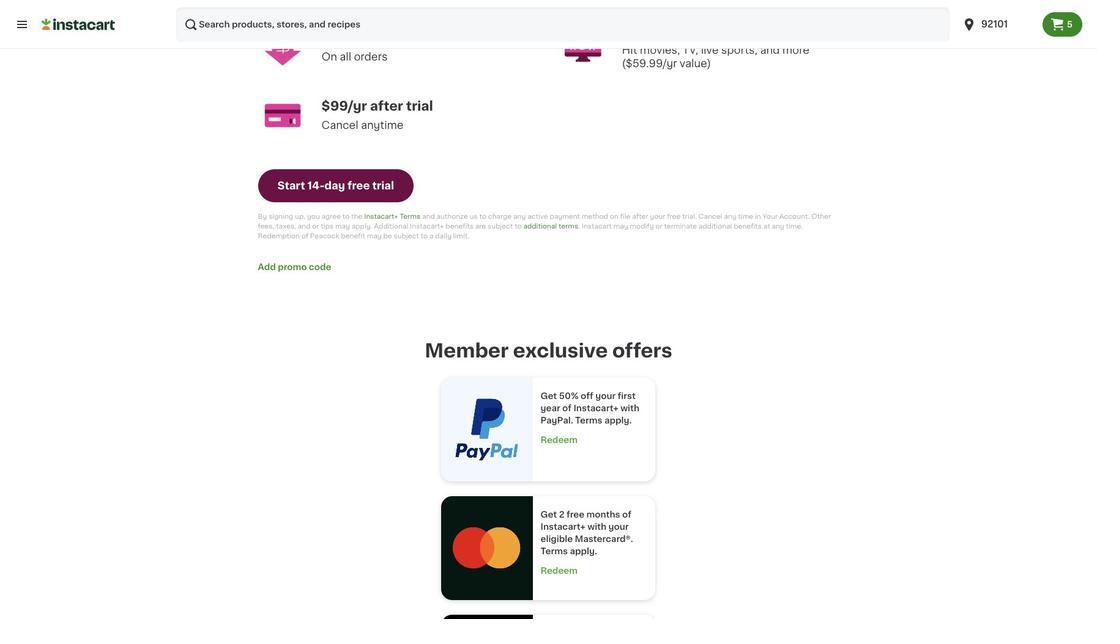 Task type: vqa. For each thing, say whether or not it's contained in the screenshot.
use
no



Task type: describe. For each thing, give the bounding box(es) containing it.
member
[[425, 342, 509, 360]]

are
[[475, 223, 486, 230]]

start
[[277, 181, 305, 191]]

authorize
[[437, 213, 468, 220]]

0 horizontal spatial terms
[[400, 213, 420, 220]]

hit movies, tv, live sports, and more ($59.99/yr value)
[[622, 45, 812, 68]]

eligible
[[541, 535, 573, 544]]

terms
[[559, 223, 578, 230]]

tv,
[[683, 45, 698, 55]]

fees,
[[258, 223, 274, 230]]

at
[[763, 223, 770, 230]]

of inside get 50% off your first year of instacart+ with paypal. terms apply.
[[562, 404, 572, 413]]

to left 'additional terms' link
[[515, 223, 522, 230]]

on
[[610, 213, 618, 220]]

to inside redemption of peacock benefit may be subject to a daily limit.
[[421, 233, 428, 240]]

movies,
[[640, 45, 680, 55]]

0 horizontal spatial after
[[370, 99, 403, 112]]

hit
[[622, 45, 637, 55]]

with inside get 2 free months of instacart+ with your eligible mastercard®. terms apply.
[[588, 523, 606, 532]]

start 14-day free trial
[[277, 181, 394, 191]]

service
[[366, 31, 416, 44]]

mastercard®.
[[575, 535, 633, 544]]

0 horizontal spatial and
[[298, 223, 311, 230]]

benefit
[[341, 233, 365, 240]]

day
[[324, 181, 345, 191]]

charge
[[488, 213, 512, 220]]

or inside the and authorize us to charge any active payment method on file after your free trial. cancel any time in your account. other fees, taxes, and or tips may apply. additional instacart+ benefits are subject to
[[312, 223, 319, 230]]

instacart+ up additional
[[364, 213, 398, 220]]

first
[[618, 392, 636, 401]]

active
[[528, 213, 548, 220]]

redemption of peacock benefit may be subject to a daily limit.
[[258, 223, 805, 240]]

add promo code button
[[258, 261, 331, 273]]

free inside the and authorize us to charge any active payment method on file after your free trial. cancel any time in your account. other fees, taxes, and or tips may apply. additional instacart+ benefits are subject to
[[667, 213, 681, 220]]

subject inside redemption of peacock benefit may be subject to a daily limit.
[[394, 233, 419, 240]]

a
[[430, 233, 434, 240]]

account.
[[779, 213, 810, 220]]

2 92101 button from the left
[[962, 7, 1035, 42]]

your inside the and authorize us to charge any active payment method on file after your free trial. cancel any time in your account. other fees, taxes, and or tips may apply. additional instacart+ benefits are subject to
[[650, 213, 665, 220]]

and authorize us to charge any active payment method on file after your free trial. cancel any time in your account. other fees, taxes, and or tips may apply. additional instacart+ benefits are subject to
[[258, 213, 833, 230]]

may for redemption of peacock benefit may be subject to a daily limit.
[[367, 233, 382, 240]]

in
[[755, 213, 761, 220]]

instacart+ terms link
[[364, 213, 420, 220]]

5 button
[[1043, 12, 1082, 37]]

1 vertical spatial and
[[422, 213, 435, 220]]

after inside the and authorize us to charge any active payment method on file after your free trial. cancel any time in your account. other fees, taxes, and or tips may apply. additional instacart+ benefits are subject to
[[632, 213, 648, 220]]

us
[[470, 213, 478, 220]]

member exclusive offers
[[425, 342, 672, 360]]

free inside get 2 free months of instacart+ with your eligible mastercard®. terms apply.
[[567, 511, 584, 519]]

file
[[620, 213, 631, 220]]

other
[[812, 213, 831, 220]]

.
[[578, 223, 580, 230]]

2 horizontal spatial any
[[772, 223, 784, 230]]

signing
[[269, 213, 293, 220]]

limit.
[[453, 233, 470, 240]]

terminate
[[664, 223, 697, 230]]

code
[[309, 263, 331, 271]]

5
[[1067, 20, 1073, 29]]

orders
[[354, 52, 388, 62]]

all
[[340, 52, 351, 62]]

($59.99/yr
[[622, 58, 677, 68]]

$99/yr after trial
[[322, 99, 433, 112]]

trial.
[[682, 213, 697, 220]]

lower
[[322, 31, 363, 44]]

get for get 2 free months of instacart+ with your eligible mastercard®. terms apply.
[[541, 511, 557, 519]]

subject inside the and authorize us to charge any active payment method on file after your free trial. cancel any time in your account. other fees, taxes, and or tips may apply. additional instacart+ benefits are subject to
[[488, 223, 513, 230]]

taxes,
[[276, 223, 296, 230]]

add
[[258, 263, 276, 271]]

on all orders
[[322, 52, 388, 62]]

2 or from the left
[[656, 223, 662, 230]]

by signing up, you agree to the instacart+ terms
[[258, 213, 420, 220]]

terms for get 2 free months of instacart+ with your eligible mastercard®. terms apply.
[[541, 548, 568, 556]]

additional
[[374, 223, 408, 230]]

benefits inside the and authorize us to charge any active payment method on file after your free trial. cancel any time in your account. other fees, taxes, and or tips may apply. additional instacart+ benefits are subject to
[[446, 223, 474, 230]]

more
[[782, 45, 810, 55]]

paypal.
[[541, 417, 573, 425]]

and inside 'hit movies, tv, live sports, and more ($59.99/yr value)'
[[760, 45, 780, 55]]

time.
[[786, 223, 803, 230]]

value)
[[680, 58, 711, 68]]

1 additional from the left
[[523, 223, 557, 230]]

on
[[322, 52, 337, 62]]

apply. inside the and authorize us to charge any active payment method on file after your free trial. cancel any time in your account. other fees, taxes, and or tips may apply. additional instacart+ benefits are subject to
[[352, 223, 372, 230]]

apply. for get 50% off your first year of instacart+ with paypal. terms apply.
[[605, 417, 632, 425]]



Task type: locate. For each thing, give the bounding box(es) containing it.
Search field
[[176, 7, 949, 42]]

of left peacock on the top
[[301, 233, 308, 240]]

1 redeem from the top
[[541, 436, 578, 445]]

0 vertical spatial redeem
[[541, 436, 578, 445]]

0 vertical spatial apply.
[[352, 223, 372, 230]]

redeem down the paypal.
[[541, 436, 578, 445]]

and up a
[[422, 213, 435, 220]]

1 vertical spatial after
[[632, 213, 648, 220]]

0 vertical spatial redeem button
[[541, 434, 648, 447]]

2 redeem button from the top
[[541, 565, 648, 578]]

2 horizontal spatial terms
[[575, 417, 602, 425]]

may down by signing up, you agree to the instacart+ terms
[[335, 223, 350, 230]]

0 horizontal spatial with
[[588, 523, 606, 532]]

additional down active
[[523, 223, 557, 230]]

free inside button
[[347, 181, 370, 191]]

1 redeem button from the top
[[541, 434, 648, 447]]

additional
[[523, 223, 557, 230], [699, 223, 732, 230]]

1 get from the top
[[541, 392, 557, 401]]

instacart logo image
[[42, 17, 115, 32]]

payment
[[550, 213, 580, 220]]

or right modify
[[656, 223, 662, 230]]

0 vertical spatial get
[[541, 392, 557, 401]]

any right at
[[772, 223, 784, 230]]

1 horizontal spatial with
[[621, 404, 639, 413]]

1 vertical spatial with
[[588, 523, 606, 532]]

0 vertical spatial terms
[[400, 213, 420, 220]]

apply. inside get 50% off your first year of instacart+ with paypal. terms apply.
[[605, 417, 632, 425]]

with inside get 50% off your first year of instacart+ with paypal. terms apply.
[[621, 404, 639, 413]]

and left the more
[[760, 45, 780, 55]]

get for get 50% off your first year of instacart+ with paypal. terms apply.
[[541, 392, 557, 401]]

2 benefits from the left
[[734, 223, 762, 230]]

or
[[312, 223, 319, 230], [656, 223, 662, 230]]

may down the file on the right top of page
[[614, 223, 628, 230]]

by
[[258, 213, 267, 220]]

of right "months"
[[622, 511, 631, 519]]

subject down additional
[[394, 233, 419, 240]]

1 vertical spatial redeem
[[541, 567, 578, 576]]

your up mastercard®.
[[609, 523, 629, 532]]

1 horizontal spatial additional
[[699, 223, 732, 230]]

redeem button for mastercard®.
[[541, 565, 648, 578]]

method
[[582, 213, 608, 220]]

your inside get 50% off your first year of instacart+ with paypal. terms apply.
[[596, 392, 616, 401]]

may for additional terms . instacart may modify or terminate additional benefits at any time.
[[614, 223, 628, 230]]

2 horizontal spatial may
[[614, 223, 628, 230]]

any left time
[[724, 213, 736, 220]]

terms for get 50% off your first year of instacart+ with paypal. terms apply.
[[575, 417, 602, 425]]

0 vertical spatial and
[[760, 45, 780, 55]]

get up year
[[541, 392, 557, 401]]

after up anytime
[[370, 99, 403, 112]]

the
[[351, 213, 362, 220]]

instacart+ down the 2 at right bottom
[[541, 523, 585, 532]]

get inside get 2 free months of instacart+ with your eligible mastercard®. terms apply.
[[541, 511, 557, 519]]

cancel inside the and authorize us to charge any active payment method on file after your free trial. cancel any time in your account. other fees, taxes, and or tips may apply. additional instacart+ benefits are subject to
[[699, 213, 722, 220]]

of inside get 2 free months of instacart+ with your eligible mastercard®. terms apply.
[[622, 511, 631, 519]]

2 redeem from the top
[[541, 567, 578, 576]]

of
[[301, 233, 308, 240], [562, 404, 572, 413], [622, 511, 631, 519]]

additional terms . instacart may modify or terminate additional benefits at any time.
[[523, 223, 803, 230]]

free right the 2 at right bottom
[[567, 511, 584, 519]]

with down the first on the bottom right of the page
[[621, 404, 639, 413]]

1 92101 button from the left
[[954, 7, 1043, 42]]

instacart+ inside get 50% off your first year of instacart+ with paypal. terms apply.
[[574, 404, 618, 413]]

1 or from the left
[[312, 223, 319, 230]]

to
[[343, 213, 350, 220], [479, 213, 486, 220], [515, 223, 522, 230], [421, 233, 428, 240]]

1 horizontal spatial or
[[656, 223, 662, 230]]

instacart+ inside get 2 free months of instacart+ with your eligible mastercard®. terms apply.
[[541, 523, 585, 532]]

apply. for get 2 free months of instacart+ with your eligible mastercard®. terms apply.
[[570, 548, 597, 556]]

1 vertical spatial free
[[667, 213, 681, 220]]

after
[[370, 99, 403, 112], [632, 213, 648, 220]]

off
[[581, 392, 593, 401]]

your right off
[[596, 392, 616, 401]]

redeem button down mastercard®.
[[541, 565, 648, 578]]

sports,
[[721, 45, 758, 55]]

free right day
[[347, 181, 370, 191]]

may
[[335, 223, 350, 230], [614, 223, 628, 230], [367, 233, 382, 240]]

to left a
[[421, 233, 428, 240]]

2 vertical spatial and
[[298, 223, 311, 230]]

14-
[[308, 181, 324, 191]]

instacart+
[[364, 213, 398, 220], [410, 223, 444, 230], [574, 404, 618, 413], [541, 523, 585, 532]]

0 horizontal spatial free
[[347, 181, 370, 191]]

1 vertical spatial redeem button
[[541, 565, 648, 578]]

tips
[[321, 223, 334, 230]]

lower service fees
[[322, 31, 448, 44]]

get inside get 50% off your first year of instacart+ with paypal. terms apply.
[[541, 392, 557, 401]]

0 horizontal spatial cancel
[[322, 120, 358, 130]]

1 horizontal spatial trial
[[406, 99, 433, 112]]

apply. inside get 2 free months of instacart+ with your eligible mastercard®. terms apply.
[[570, 548, 597, 556]]

free up terminate
[[667, 213, 681, 220]]

0 vertical spatial your
[[650, 213, 665, 220]]

2 horizontal spatial of
[[622, 511, 631, 519]]

1 horizontal spatial may
[[367, 233, 382, 240]]

of down the 50%
[[562, 404, 572, 413]]

0 horizontal spatial benefits
[[446, 223, 474, 230]]

1 vertical spatial terms
[[575, 417, 602, 425]]

trial inside button
[[372, 181, 394, 191]]

0 horizontal spatial or
[[312, 223, 319, 230]]

cancel right trial.
[[699, 213, 722, 220]]

additional right terminate
[[699, 223, 732, 230]]

additional terms link
[[523, 223, 578, 230]]

0 horizontal spatial additional
[[523, 223, 557, 230]]

1 horizontal spatial apply.
[[570, 548, 597, 556]]

1 horizontal spatial after
[[632, 213, 648, 220]]

anytime
[[361, 120, 404, 130]]

redeem button for paypal.
[[541, 434, 648, 447]]

exclusive
[[513, 342, 608, 360]]

any left active
[[513, 213, 526, 220]]

fees
[[419, 31, 448, 44]]

apply. down the
[[352, 223, 372, 230]]

1 horizontal spatial any
[[724, 213, 736, 220]]

50%
[[559, 392, 579, 401]]

terms up additional
[[400, 213, 420, 220]]

terms down "eligible"
[[541, 548, 568, 556]]

redeem for get 50% off your first year of instacart+ with paypal. terms apply.
[[541, 436, 578, 445]]

92101 button
[[954, 7, 1043, 42], [962, 7, 1035, 42]]

subject
[[488, 223, 513, 230], [394, 233, 419, 240]]

0 horizontal spatial subject
[[394, 233, 419, 240]]

instacart+ down off
[[574, 404, 618, 413]]

1 horizontal spatial of
[[562, 404, 572, 413]]

may left be on the left top
[[367, 233, 382, 240]]

0 vertical spatial after
[[370, 99, 403, 112]]

after up modify
[[632, 213, 648, 220]]

cancel anytime
[[322, 120, 404, 130]]

add promo code
[[258, 263, 331, 271]]

with down "months"
[[588, 523, 606, 532]]

time
[[738, 213, 753, 220]]

0 vertical spatial cancel
[[322, 120, 358, 130]]

cancel down $99/yr
[[322, 120, 358, 130]]

1 vertical spatial cancel
[[699, 213, 722, 220]]

redeem button down get 50% off your first year of instacart+ with paypal. terms apply.
[[541, 434, 648, 447]]

of inside redemption of peacock benefit may be subject to a daily limit.
[[301, 233, 308, 240]]

your inside get 2 free months of instacart+ with your eligible mastercard®. terms apply.
[[609, 523, 629, 532]]

1 horizontal spatial free
[[567, 511, 584, 519]]

terms
[[400, 213, 420, 220], [575, 417, 602, 425], [541, 548, 568, 556]]

your up the additional terms . instacart may modify or terminate additional benefits at any time.
[[650, 213, 665, 220]]

92101
[[981, 20, 1008, 29]]

instacart+ inside the and authorize us to charge any active payment method on file after your free trial. cancel any time in your account. other fees, taxes, and or tips may apply. additional instacart+ benefits are subject to
[[410, 223, 444, 230]]

redeem for get 2 free months of instacart+ with your eligible mastercard®. terms apply.
[[541, 567, 578, 576]]

and down up,
[[298, 223, 311, 230]]

0 horizontal spatial apply.
[[352, 223, 372, 230]]

offers
[[612, 342, 672, 360]]

your
[[650, 213, 665, 220], [596, 392, 616, 401], [609, 523, 629, 532]]

0 horizontal spatial any
[[513, 213, 526, 220]]

0 vertical spatial free
[[347, 181, 370, 191]]

with
[[621, 404, 639, 413], [588, 523, 606, 532]]

terms down off
[[575, 417, 602, 425]]

$99/yr
[[322, 99, 367, 112]]

1 horizontal spatial benefits
[[734, 223, 762, 230]]

up,
[[295, 213, 305, 220]]

1 vertical spatial your
[[596, 392, 616, 401]]

may inside redemption of peacock benefit may be subject to a daily limit.
[[367, 233, 382, 240]]

peacock
[[310, 233, 339, 240]]

agree
[[322, 213, 341, 220]]

year
[[541, 404, 560, 413]]

instacart
[[582, 223, 612, 230]]

trial
[[406, 99, 433, 112], [372, 181, 394, 191]]

live
[[701, 45, 719, 55]]

or down you
[[312, 223, 319, 230]]

1 benefits from the left
[[446, 223, 474, 230]]

1 vertical spatial get
[[541, 511, 557, 519]]

your
[[763, 213, 778, 220]]

2 horizontal spatial and
[[760, 45, 780, 55]]

0 vertical spatial trial
[[406, 99, 433, 112]]

1 vertical spatial subject
[[394, 233, 419, 240]]

get 2 free months of instacart+ with your eligible mastercard®. terms apply.
[[541, 511, 635, 556]]

0 vertical spatial with
[[621, 404, 639, 413]]

may inside the and authorize us to charge any active payment method on file after your free trial. cancel any time in your account. other fees, taxes, and or tips may apply. additional instacart+ benefits are subject to
[[335, 223, 350, 230]]

get left the 2 at right bottom
[[541, 511, 557, 519]]

be
[[383, 233, 392, 240]]

you
[[307, 213, 320, 220]]

0 vertical spatial of
[[301, 233, 308, 240]]

1 horizontal spatial cancel
[[699, 213, 722, 220]]

terms inside get 2 free months of instacart+ with your eligible mastercard®. terms apply.
[[541, 548, 568, 556]]

to right us
[[479, 213, 486, 220]]

months
[[587, 511, 620, 519]]

subject down "charge"
[[488, 223, 513, 230]]

2 vertical spatial terms
[[541, 548, 568, 556]]

1 vertical spatial of
[[562, 404, 572, 413]]

2 vertical spatial your
[[609, 523, 629, 532]]

0 horizontal spatial trial
[[372, 181, 394, 191]]

2 vertical spatial apply.
[[570, 548, 597, 556]]

any
[[513, 213, 526, 220], [724, 213, 736, 220], [772, 223, 784, 230]]

instacart+ up a
[[410, 223, 444, 230]]

apply.
[[352, 223, 372, 230], [605, 417, 632, 425], [570, 548, 597, 556]]

0 horizontal spatial of
[[301, 233, 308, 240]]

daily
[[435, 233, 451, 240]]

get 50% off your first year of instacart+ with paypal. terms apply.
[[541, 392, 642, 425]]

2 horizontal spatial free
[[667, 213, 681, 220]]

1 vertical spatial apply.
[[605, 417, 632, 425]]

terms inside get 50% off your first year of instacart+ with paypal. terms apply.
[[575, 417, 602, 425]]

2 get from the top
[[541, 511, 557, 519]]

1 vertical spatial trial
[[372, 181, 394, 191]]

0 vertical spatial subject
[[488, 223, 513, 230]]

to left the
[[343, 213, 350, 220]]

1 horizontal spatial and
[[422, 213, 435, 220]]

modify
[[630, 223, 654, 230]]

2
[[559, 511, 564, 519]]

2 vertical spatial of
[[622, 511, 631, 519]]

redeem
[[541, 436, 578, 445], [541, 567, 578, 576]]

2 additional from the left
[[699, 223, 732, 230]]

0 horizontal spatial may
[[335, 223, 350, 230]]

2 vertical spatial free
[[567, 511, 584, 519]]

cancel
[[322, 120, 358, 130], [699, 213, 722, 220]]

1 horizontal spatial terms
[[541, 548, 568, 556]]

free
[[347, 181, 370, 191], [667, 213, 681, 220], [567, 511, 584, 519]]

promo
[[278, 263, 307, 271]]

start 14-day free trial button
[[258, 169, 414, 202]]

2 horizontal spatial apply.
[[605, 417, 632, 425]]

1 horizontal spatial subject
[[488, 223, 513, 230]]

redeem down "eligible"
[[541, 567, 578, 576]]

benefits down time
[[734, 223, 762, 230]]

None search field
[[176, 7, 949, 42]]

benefits up limit.
[[446, 223, 474, 230]]

redemption
[[258, 233, 300, 240]]

apply. down mastercard®.
[[570, 548, 597, 556]]

apply. down the first on the bottom right of the page
[[605, 417, 632, 425]]



